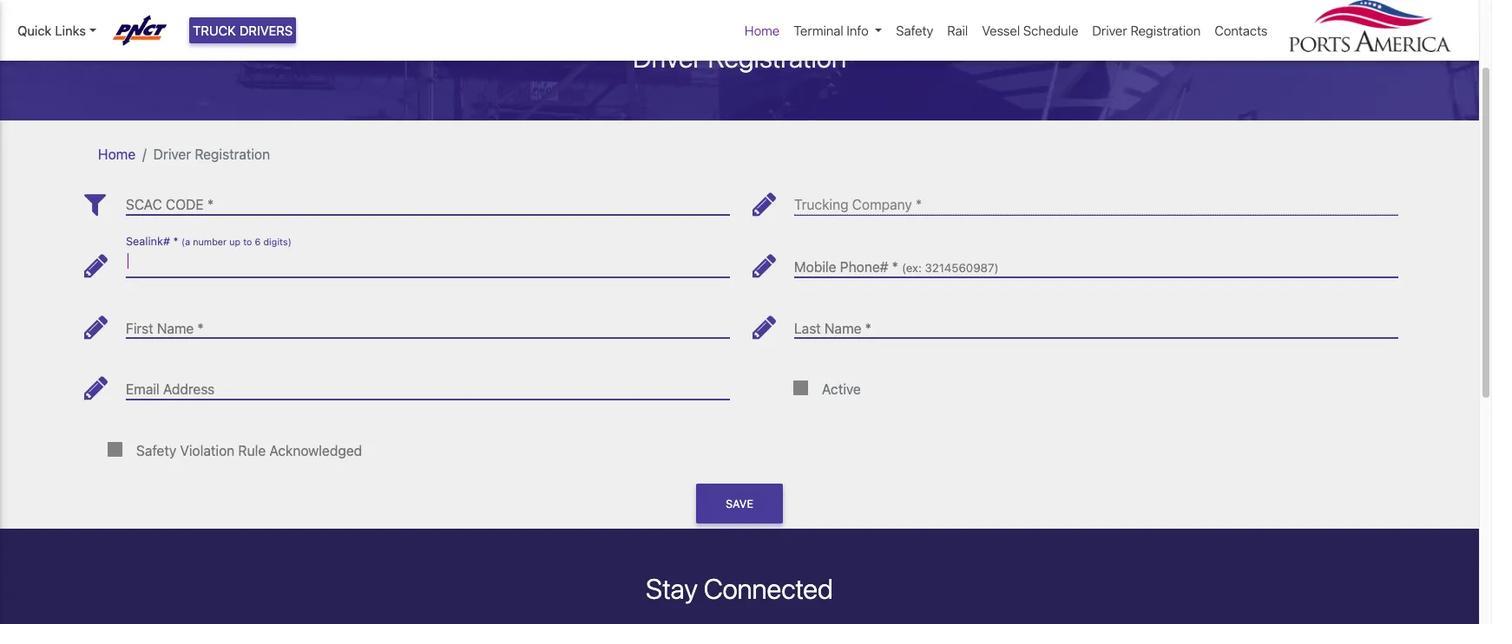Task type: vqa. For each thing, say whether or not it's contained in the screenshot.
Last Name * Text Field
yes



Task type: describe. For each thing, give the bounding box(es) containing it.
rule
[[238, 443, 266, 459]]

driver registration link
[[1085, 14, 1208, 47]]

0 horizontal spatial driver registration
[[153, 146, 270, 162]]

safety link
[[889, 14, 940, 47]]

quick links
[[17, 23, 86, 38]]

0 horizontal spatial driver
[[153, 146, 191, 162]]

quick links link
[[17, 21, 96, 40]]

last
[[794, 321, 821, 336]]

email
[[126, 382, 159, 398]]

Last Name * text field
[[794, 307, 1398, 339]]

0 horizontal spatial home
[[98, 146, 136, 162]]

1 vertical spatial driver
[[633, 40, 702, 73]]

vessel schedule
[[982, 23, 1078, 38]]

address
[[163, 382, 215, 398]]

to
[[243, 237, 252, 247]]

vessel schedule link
[[975, 14, 1085, 47]]

* for trucking company *
[[916, 197, 922, 213]]

schedule
[[1023, 23, 1078, 38]]

First Name * text field
[[126, 307, 730, 339]]

1 horizontal spatial home link
[[738, 14, 787, 47]]

vessel
[[982, 23, 1020, 38]]

SCAC CODE * search field
[[126, 184, 730, 215]]

links
[[55, 23, 86, 38]]

2 horizontal spatial driver registration
[[1092, 23, 1201, 38]]

violation
[[180, 443, 235, 459]]

number
[[193, 237, 227, 247]]

name for last
[[825, 321, 861, 336]]

mobile
[[794, 260, 836, 275]]

safety violation rule acknowledged
[[136, 443, 362, 459]]

connected
[[704, 573, 833, 606]]

* for first name *
[[197, 321, 204, 336]]

rail link
[[940, 14, 975, 47]]

quick
[[17, 23, 52, 38]]

safety for safety violation rule acknowledged
[[136, 443, 176, 459]]



Task type: locate. For each thing, give the bounding box(es) containing it.
0 horizontal spatial home link
[[98, 146, 136, 162]]

1 vertical spatial home
[[98, 146, 136, 162]]

stay
[[646, 573, 698, 606]]

code
[[166, 197, 204, 213]]

None text field
[[126, 246, 730, 278]]

(ex:
[[902, 261, 922, 275]]

company
[[852, 197, 912, 213]]

contacts
[[1215, 23, 1268, 38]]

6
[[255, 237, 261, 247]]

home
[[745, 23, 780, 38], [98, 146, 136, 162]]

0 vertical spatial driver
[[1092, 23, 1127, 38]]

2 horizontal spatial driver
[[1092, 23, 1127, 38]]

1 vertical spatial driver registration
[[633, 40, 846, 73]]

(a
[[181, 237, 190, 247]]

0 vertical spatial driver registration
[[1092, 23, 1201, 38]]

2 vertical spatial driver registration
[[153, 146, 270, 162]]

scac
[[126, 197, 162, 213]]

1 vertical spatial home link
[[98, 146, 136, 162]]

Email Address text field
[[126, 368, 730, 400]]

1 name from the left
[[157, 321, 194, 336]]

rail
[[947, 23, 968, 38]]

mobile phone# * (ex: 3214560987)
[[794, 260, 999, 275]]

name right first
[[157, 321, 194, 336]]

2 name from the left
[[825, 321, 861, 336]]

1 horizontal spatial home
[[745, 23, 780, 38]]

0 horizontal spatial registration
[[195, 146, 270, 162]]

first name *
[[126, 321, 204, 336]]

* right first
[[197, 321, 204, 336]]

scac code *
[[126, 197, 214, 213]]

safety for safety
[[896, 23, 933, 38]]

1 horizontal spatial safety
[[896, 23, 933, 38]]

truck drivers
[[193, 23, 293, 38]]

1 vertical spatial registration
[[708, 40, 846, 73]]

* right "company"
[[916, 197, 922, 213]]

2 vertical spatial registration
[[195, 146, 270, 162]]

* left (a
[[173, 235, 178, 248]]

sealink#
[[126, 235, 170, 248]]

0 vertical spatial safety
[[896, 23, 933, 38]]

trucking
[[794, 197, 849, 213]]

*
[[207, 197, 214, 213], [916, 197, 922, 213], [173, 235, 178, 248], [892, 260, 898, 275], [197, 321, 204, 336], [865, 321, 871, 336]]

stay connected
[[646, 573, 833, 606]]

driver registration
[[1092, 23, 1201, 38], [633, 40, 846, 73], [153, 146, 270, 162]]

2 horizontal spatial registration
[[1131, 23, 1201, 38]]

0 vertical spatial home
[[745, 23, 780, 38]]

home link
[[738, 14, 787, 47], [98, 146, 136, 162]]

0 horizontal spatial safety
[[136, 443, 176, 459]]

acknowledged
[[269, 443, 362, 459]]

0 vertical spatial home link
[[738, 14, 787, 47]]

safety inside safety link
[[896, 23, 933, 38]]

1 horizontal spatial name
[[825, 321, 861, 336]]

truck
[[193, 23, 236, 38]]

0 vertical spatial registration
[[1131, 23, 1201, 38]]

* for mobile phone# * (ex: 3214560987)
[[892, 260, 898, 275]]

drivers
[[239, 23, 293, 38]]

* left (ex:
[[892, 260, 898, 275]]

last name *
[[794, 321, 871, 336]]

name
[[157, 321, 194, 336], [825, 321, 861, 336]]

driver
[[1092, 23, 1127, 38], [633, 40, 702, 73], [153, 146, 191, 162]]

2 vertical spatial driver
[[153, 146, 191, 162]]

safety left the violation
[[136, 443, 176, 459]]

3214560987)
[[925, 261, 999, 275]]

registration
[[1131, 23, 1201, 38], [708, 40, 846, 73], [195, 146, 270, 162]]

1 horizontal spatial driver
[[633, 40, 702, 73]]

name right last
[[825, 321, 861, 336]]

safety
[[896, 23, 933, 38], [136, 443, 176, 459]]

digits)
[[263, 237, 291, 247]]

first
[[126, 321, 153, 336]]

1 vertical spatial safety
[[136, 443, 176, 459]]

* right last
[[865, 321, 871, 336]]

email address
[[126, 382, 215, 398]]

name for first
[[157, 321, 194, 336]]

sealink# * (a number up to 6 digits)
[[126, 235, 291, 248]]

Trucking Company * text field
[[794, 184, 1398, 215]]

active
[[822, 382, 861, 398]]

1 horizontal spatial registration
[[708, 40, 846, 73]]

contacts link
[[1208, 14, 1275, 47]]

1 horizontal spatial driver registration
[[633, 40, 846, 73]]

up
[[229, 237, 240, 247]]

* right "code"
[[207, 197, 214, 213]]

* for scac code *
[[207, 197, 214, 213]]

safety left the 'rail'
[[896, 23, 933, 38]]

truck drivers link
[[189, 17, 296, 44]]

None text field
[[794, 246, 1398, 278]]

phone#
[[840, 260, 888, 275]]

trucking company *
[[794, 197, 922, 213]]

* for last name *
[[865, 321, 871, 336]]

0 horizontal spatial name
[[157, 321, 194, 336]]



